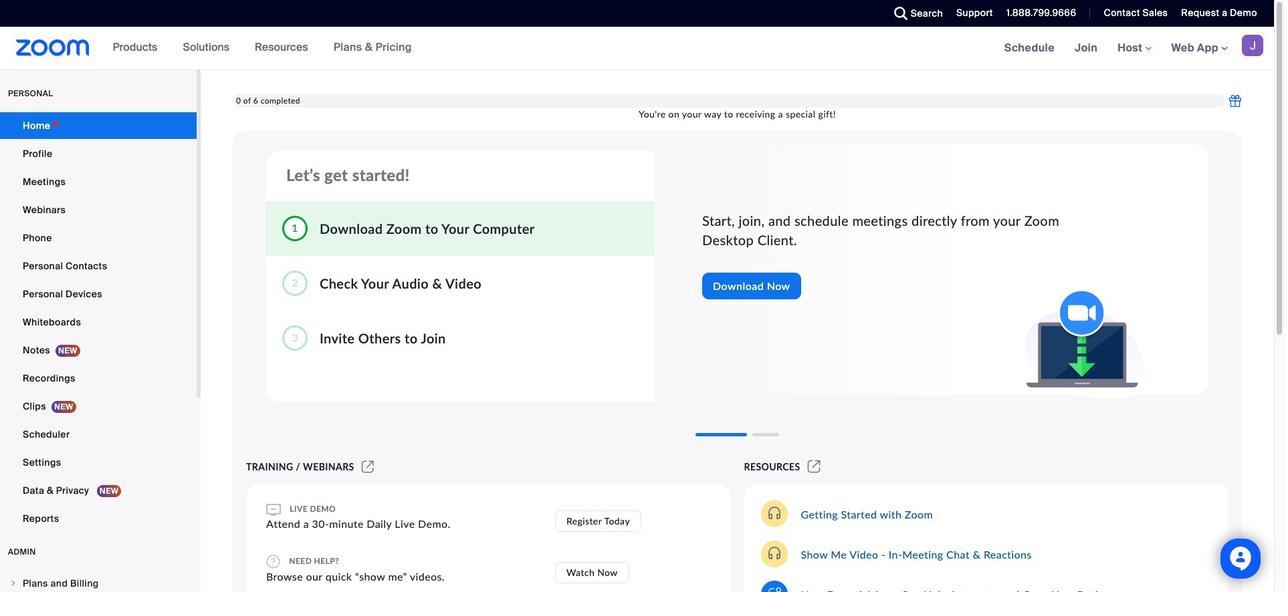 Task type: vqa. For each thing, say whether or not it's contained in the screenshot.
Weekly Schedule element
no



Task type: describe. For each thing, give the bounding box(es) containing it.
window new image
[[360, 461, 376, 473]]

meetings navigation
[[994, 27, 1274, 70]]

zoom logo image
[[16, 39, 89, 56]]

window new image
[[806, 461, 823, 473]]

personal menu menu
[[0, 112, 197, 534]]



Task type: locate. For each thing, give the bounding box(es) containing it.
product information navigation
[[103, 27, 422, 70]]

profile picture image
[[1242, 35, 1263, 56]]

menu item
[[0, 571, 197, 593]]

right image
[[9, 580, 17, 588]]

banner
[[0, 27, 1274, 70]]



